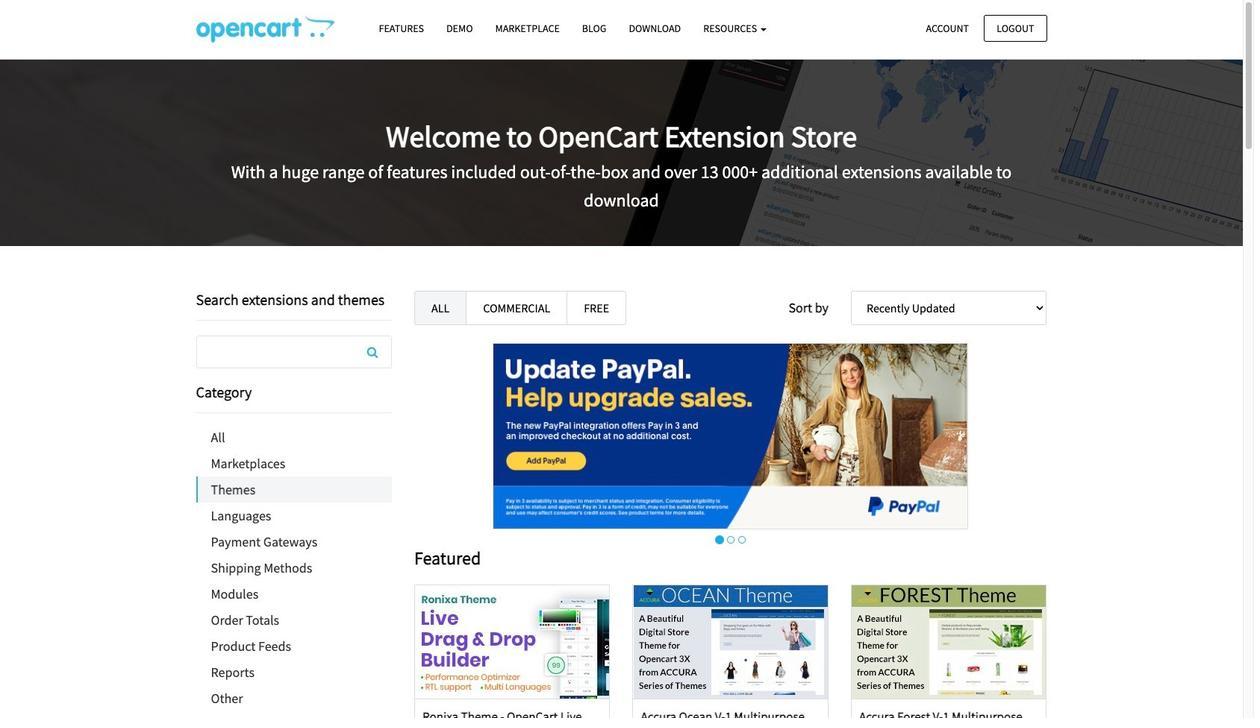 Task type: locate. For each thing, give the bounding box(es) containing it.
accura forest v-1 multipurpose theme image
[[852, 586, 1046, 699]]

paypal payment gateway image
[[493, 343, 968, 530]]

search image
[[367, 346, 378, 358]]

None text field
[[197, 337, 391, 368]]



Task type: vqa. For each thing, say whether or not it's contained in the screenshot.
RONIXA THEME - OPENCART LIVE DRAG AND DROP PAGE .. image
yes



Task type: describe. For each thing, give the bounding box(es) containing it.
accura ocean v-1 multipurpose theme image
[[634, 586, 828, 699]]

opencart themes image
[[196, 16, 334, 43]]

ronixa theme - opencart live drag and drop page .. image
[[415, 586, 609, 699]]



